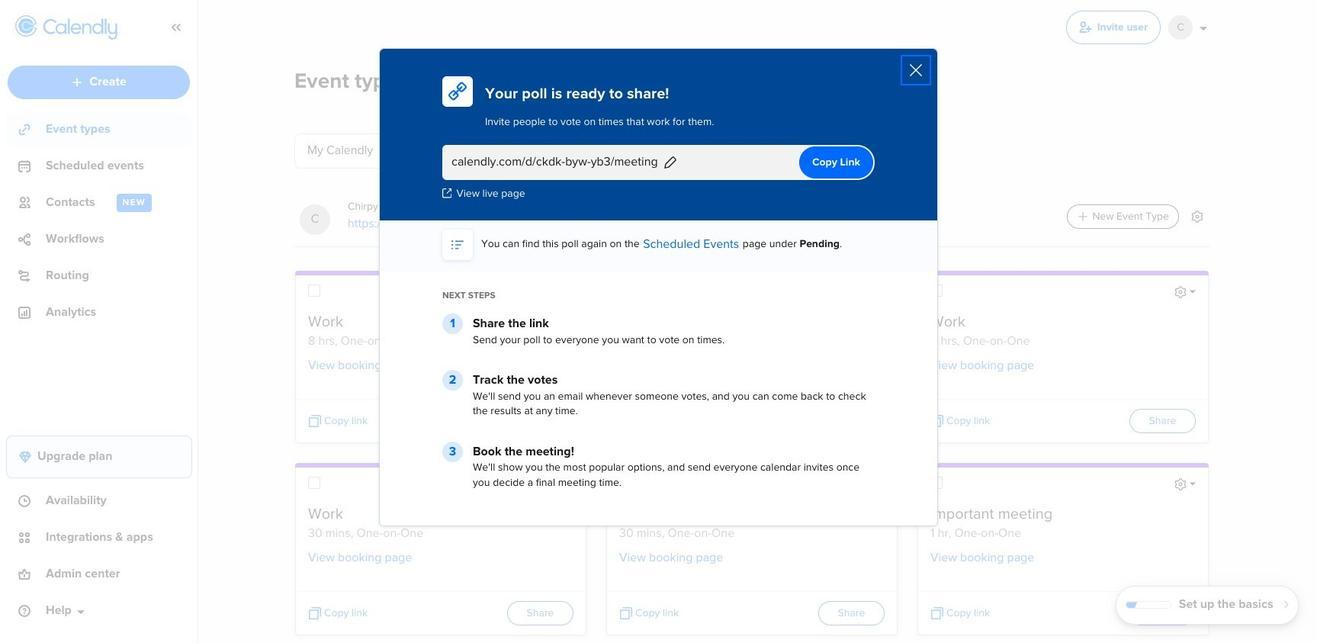 Task type: describe. For each thing, give the bounding box(es) containing it.
calendly image
[[43, 18, 117, 40]]

main navigation element
[[0, 0, 198, 643]]



Task type: locate. For each thing, give the bounding box(es) containing it.
None search field
[[422, 134, 610, 175]]

Find event types field
[[422, 134, 610, 169]]



Task type: vqa. For each thing, say whether or not it's contained in the screenshot.
"Search..." 'field'
no



